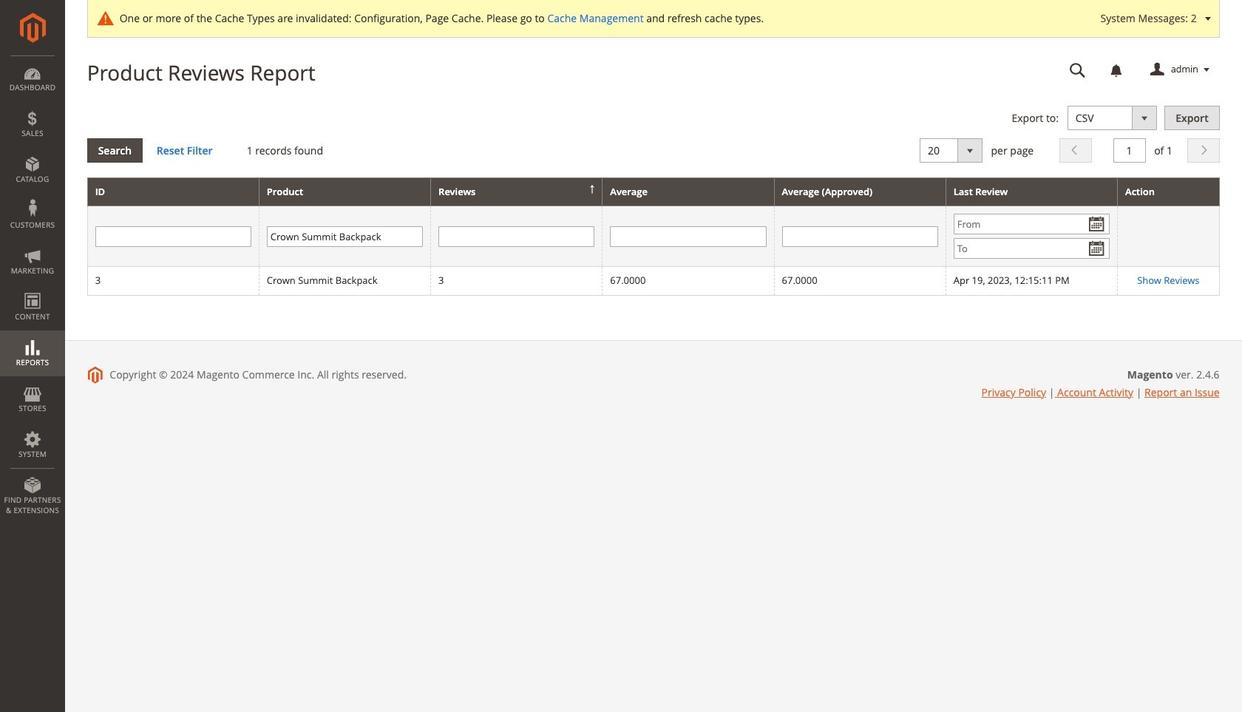 Task type: locate. For each thing, give the bounding box(es) containing it.
To text field
[[954, 238, 1110, 259]]

None text field
[[1114, 138, 1146, 163], [267, 226, 423, 247], [1114, 138, 1146, 163], [267, 226, 423, 247]]

magento admin panel image
[[20, 13, 45, 43]]

menu bar
[[0, 55, 65, 523]]

From text field
[[954, 214, 1110, 235]]

None text field
[[1060, 57, 1097, 83], [95, 226, 251, 247], [439, 226, 595, 247], [611, 226, 767, 247], [782, 226, 939, 247], [1060, 57, 1097, 83], [95, 226, 251, 247], [439, 226, 595, 247], [611, 226, 767, 247], [782, 226, 939, 247]]



